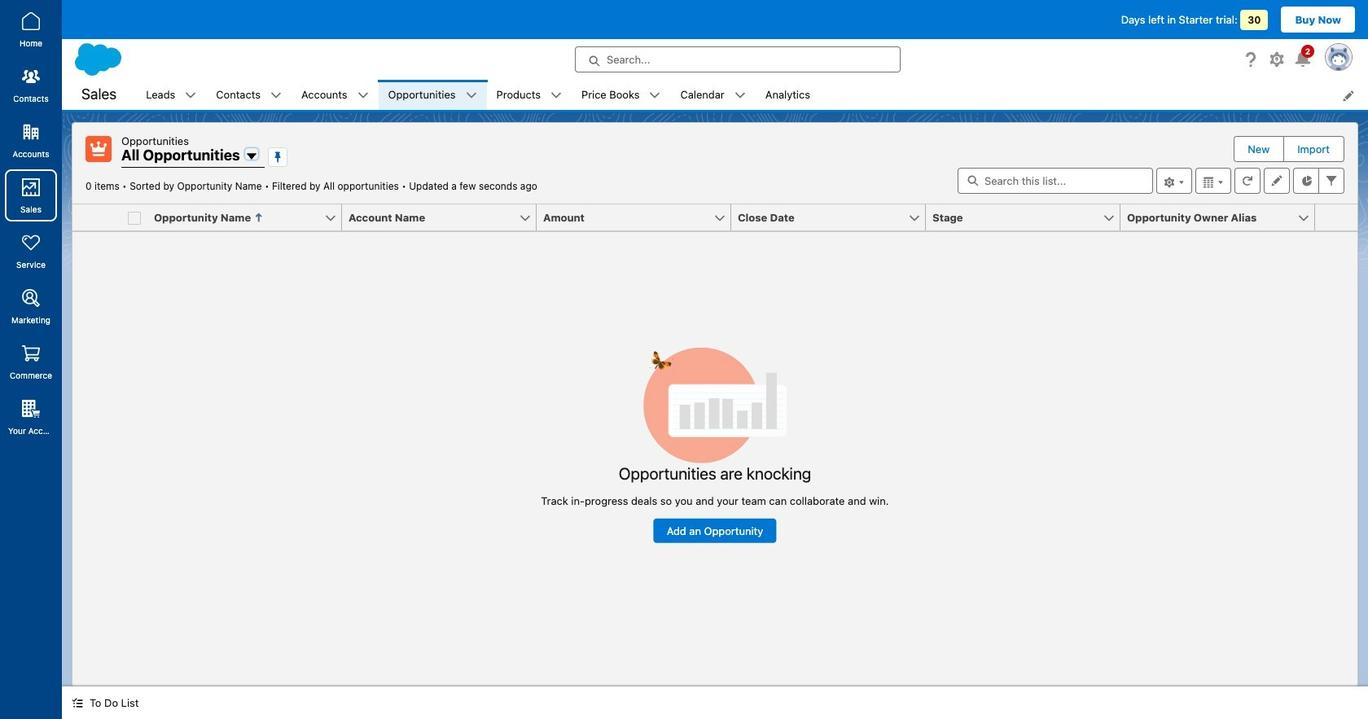 Task type: describe. For each thing, give the bounding box(es) containing it.
cell inside all opportunities|opportunities|list view element
[[121, 204, 147, 231]]

item number image
[[73, 204, 121, 231]]

amount element
[[537, 204, 741, 231]]

3 text default image from the left
[[735, 90, 746, 101]]

2 list item from the left
[[206, 80, 292, 110]]

close date element
[[732, 204, 936, 231]]

action image
[[1316, 204, 1358, 231]]

3 list item from the left
[[292, 80, 378, 110]]

opportunities image
[[86, 136, 112, 162]]

4 list item from the left
[[378, 80, 487, 110]]

account name element
[[342, 204, 547, 231]]

5 list item from the left
[[487, 80, 572, 110]]

item number element
[[73, 204, 121, 231]]

all opportunities status
[[86, 180, 409, 192]]

opportunity name element
[[147, 204, 352, 231]]

all opportunities|opportunities|list view element
[[72, 122, 1359, 687]]



Task type: locate. For each thing, give the bounding box(es) containing it.
2 text default image from the left
[[650, 90, 661, 101]]

action element
[[1316, 204, 1358, 231]]

text default image
[[466, 90, 477, 101], [650, 90, 661, 101], [735, 90, 746, 101]]

1 text default image from the left
[[466, 90, 477, 101]]

opportunity owner alias element
[[1121, 204, 1325, 231]]

2 horizontal spatial text default image
[[735, 90, 746, 101]]

stage element
[[926, 204, 1131, 231]]

7 list item from the left
[[671, 80, 756, 110]]

0 horizontal spatial text default image
[[466, 90, 477, 101]]

list
[[136, 80, 1369, 110]]

6 list item from the left
[[572, 80, 671, 110]]

list item
[[136, 80, 206, 110], [206, 80, 292, 110], [292, 80, 378, 110], [378, 80, 487, 110], [487, 80, 572, 110], [572, 80, 671, 110], [671, 80, 756, 110]]

1 list item from the left
[[136, 80, 206, 110]]

text default image
[[185, 90, 197, 101], [270, 90, 282, 101], [357, 90, 369, 101], [551, 90, 562, 101], [72, 698, 83, 709]]

Search All Opportunities list view. search field
[[958, 168, 1154, 194]]

1 horizontal spatial text default image
[[650, 90, 661, 101]]

status
[[541, 347, 889, 543]]

cell
[[121, 204, 147, 231]]



Task type: vqa. For each thing, say whether or not it's contained in the screenshot.
Search all reports... text box
no



